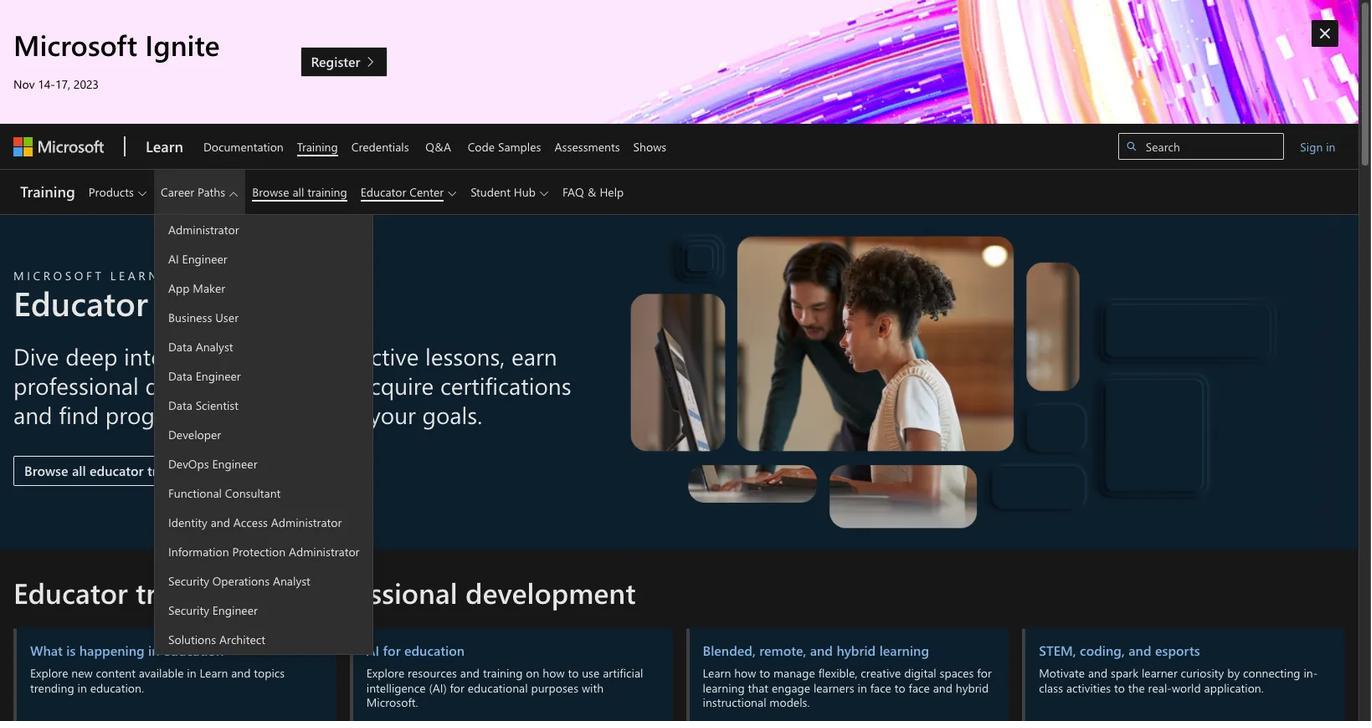 Task type: describe. For each thing, give the bounding box(es) containing it.
into
[[124, 340, 165, 371]]

browse for browse all educator training
[[24, 462, 68, 480]]

learner
[[1142, 666, 1178, 682]]

learn inside blended, remote, and hybrid learning learn how to manage flexible, creative digital spaces for learning that engage learners in face to face and hybrid instructional models.
[[703, 666, 731, 682]]

programs
[[105, 399, 205, 430]]

earn
[[512, 340, 557, 371]]

identity and access administrator link
[[155, 508, 355, 538]]

by
[[1228, 666, 1241, 682]]

find
[[59, 399, 99, 430]]

what
[[30, 643, 63, 660]]

architect
[[219, 632, 265, 648]]

student
[[471, 184, 511, 200]]

new
[[71, 666, 93, 682]]

microsoft for microsoft ignite
[[13, 25, 137, 64]]

code samples link
[[461, 124, 548, 169]]

administrator link
[[155, 215, 253, 245]]

engineer for security engineer
[[213, 603, 258, 619]]

what is happening in education explore new content available in learn and topics trending in education.
[[30, 643, 285, 697]]

browse all educator training link
[[13, 456, 206, 486]]

educator inside 'microsoft learn educator center'
[[13, 280, 148, 325]]

data engineer link
[[155, 362, 254, 391]]

identity and access administrator
[[168, 515, 342, 531]]

engineer for devops engineer
[[212, 456, 258, 472]]

faq & help
[[563, 184, 624, 200]]

and inside ai for education explore resources and training on how to use artificial intelligence (ai) for educational purposes with microsoft.
[[460, 666, 480, 682]]

browse all training link
[[246, 170, 354, 214]]

0 horizontal spatial for
[[383, 643, 401, 660]]

consultant
[[225, 486, 281, 502]]

help
[[600, 184, 624, 200]]

spark
[[1111, 666, 1139, 682]]

assessments
[[555, 139, 620, 155]]

data for data engineer
[[168, 369, 192, 384]]

resources
[[408, 666, 457, 682]]

banner containing learn
[[0, 124, 1359, 656]]

learners
[[814, 681, 855, 697]]

and down information protection administrator link
[[244, 574, 293, 612]]

faq
[[563, 184, 584, 200]]

artificial
[[603, 666, 644, 682]]

1 horizontal spatial training link
[[290, 124, 345, 169]]

in inside sign in link
[[1327, 139, 1336, 155]]

solutions
[[168, 632, 216, 648]]

acquire
[[358, 370, 434, 401]]

shows
[[634, 139, 667, 155]]

hub
[[514, 184, 536, 200]]

digital
[[905, 666, 937, 682]]

education.
[[90, 681, 144, 697]]

learn inside 'microsoft learn educator center'
[[110, 268, 160, 284]]

in up available
[[148, 643, 160, 660]]

code samples
[[468, 139, 541, 155]]

browse all training
[[252, 184, 347, 200]]

content
[[96, 666, 136, 682]]

credentials link
[[345, 124, 416, 169]]

your
[[370, 399, 416, 430]]

and inside dive deep into learning with interactive lessons, earn professional development hours, acquire certifications and find programs that help meet your goals.
[[13, 399, 52, 430]]

student hub button
[[464, 170, 556, 214]]

education inside ai for education explore resources and training on how to use artificial intelligence (ai) for educational purposes with microsoft.
[[404, 643, 465, 660]]

app maker link
[[155, 274, 239, 303]]

data for data analyst
[[168, 339, 192, 355]]

security for security operations analyst
[[168, 574, 209, 590]]

career paths
[[161, 184, 225, 200]]

stem,
[[1040, 643, 1077, 660]]

maker
[[193, 281, 225, 296]]

2 vertical spatial learning
[[703, 681, 745, 697]]

credentials
[[352, 139, 409, 155]]

0 horizontal spatial hybrid
[[837, 643, 876, 660]]

paths
[[198, 184, 225, 200]]

q&a
[[426, 139, 452, 155]]

ai engineer
[[168, 251, 228, 267]]

meet
[[310, 399, 363, 430]]

goals.
[[423, 399, 483, 430]]

faq & help link
[[556, 170, 631, 214]]

help
[[259, 399, 304, 430]]

and up spark
[[1129, 643, 1152, 660]]

information protection administrator
[[168, 544, 360, 560]]

that inside blended, remote, and hybrid learning learn how to manage flexible, creative digital spaces for learning that engage learners in face to face and hybrid instructional models.
[[748, 681, 769, 697]]

with inside dive deep into learning with interactive lessons, earn professional development hours, acquire certifications and find programs that help meet your goals.
[[262, 340, 305, 371]]

education inside what is happening in education explore new content available in learn and topics trending in education.
[[163, 643, 224, 660]]

assessments link
[[548, 124, 627, 169]]

ignite
[[145, 25, 220, 64]]

code
[[468, 139, 495, 155]]

blended, remote, and hybrid learning learn how to manage flexible, creative digital spaces for learning that engage learners in face to face and hybrid instructional models.
[[703, 643, 992, 711]]

developer link
[[155, 420, 235, 450]]

microsoft for microsoft learn educator center
[[13, 268, 104, 284]]

for inside blended, remote, and hybrid learning learn how to manage flexible, creative digital spaces for learning that engage learners in face to face and hybrid instructional models.
[[978, 666, 992, 682]]

student hub
[[471, 184, 536, 200]]

what is happening in education link
[[30, 643, 322, 660]]

how inside blended, remote, and hybrid learning learn how to manage flexible, creative digital spaces for learning that engage learners in face to face and hybrid instructional models.
[[735, 666, 757, 682]]

hours,
[[288, 370, 352, 401]]

and down coding,
[[1089, 666, 1108, 682]]

functional consultant link
[[155, 479, 294, 508]]

how inside ai for education explore resources and training on how to use artificial intelligence (ai) for educational purposes with microsoft.
[[543, 666, 565, 682]]

center inside 'microsoft learn educator center'
[[157, 280, 258, 325]]

coding,
[[1081, 643, 1126, 660]]

(ai)
[[429, 681, 447, 697]]

intelligence
[[367, 681, 426, 697]]

and up flexible,
[[810, 643, 833, 660]]

to inside stem, coding, and esports motivate and spark learner curiosity by connecting in- class activities to the real-world application.
[[1115, 681, 1126, 697]]

1 vertical spatial analyst
[[273, 574, 311, 590]]

security engineer link
[[155, 596, 271, 626]]

1 face from the left
[[871, 681, 892, 697]]

engineer for data engineer
[[196, 369, 241, 384]]

security engineer
[[168, 603, 258, 619]]

data scientist
[[168, 398, 239, 414]]

career paths button
[[154, 170, 246, 214]]

data analyst
[[168, 339, 233, 355]]

in down what is happening in education link
[[187, 666, 197, 682]]

2 face from the left
[[909, 681, 930, 697]]

dive
[[13, 340, 59, 371]]

business user
[[168, 310, 239, 326]]

learning inside dive deep into learning with interactive lessons, earn professional development hours, acquire certifications and find programs that help meet your goals.
[[171, 340, 255, 371]]

class
[[1040, 681, 1064, 697]]

solutions architect link
[[155, 626, 279, 655]]

training inside banner
[[308, 184, 347, 200]]

security for security engineer
[[168, 603, 209, 619]]

that inside dive deep into learning with interactive lessons, earn professional development hours, acquire certifications and find programs that help meet your goals.
[[212, 399, 253, 430]]

products button
[[82, 170, 154, 214]]

solutions architect
[[168, 632, 265, 648]]

ai for education link
[[367, 643, 659, 660]]

explore inside what is happening in education explore new content available in learn and topics trending in education.
[[30, 666, 68, 682]]

developer
[[168, 427, 221, 443]]

learn inside 'link'
[[146, 136, 183, 157]]

data for data scientist
[[168, 398, 192, 414]]

explore inside ai for education explore resources and training on how to use artificial intelligence (ai) for educational purposes with microsoft.
[[367, 666, 405, 682]]

devops engineer
[[168, 456, 258, 472]]

microsoft.
[[367, 695, 418, 711]]

17,
[[55, 76, 70, 92]]

educator training and professional development
[[13, 574, 636, 612]]

on
[[526, 666, 540, 682]]

career
[[161, 184, 194, 200]]



Task type: locate. For each thing, give the bounding box(es) containing it.
products
[[89, 184, 134, 200]]

with
[[262, 340, 305, 371], [582, 681, 604, 697]]

training down information
[[136, 574, 237, 612]]

administrator up educator training and professional development
[[289, 544, 360, 560]]

app
[[168, 281, 190, 296]]

explore
[[30, 666, 68, 682], [367, 666, 405, 682]]

learning down the business user
[[171, 340, 255, 371]]

1 vertical spatial ai
[[367, 643, 380, 660]]

1 vertical spatial all
[[72, 462, 86, 480]]

ai up the app
[[168, 251, 179, 267]]

browse down documentation link
[[252, 184, 289, 200]]

dive deep into learning with interactive lessons, earn professional development hours, acquire certifications and find programs that help meet your goals.
[[13, 340, 572, 430]]

learning down blended,
[[703, 681, 745, 697]]

to left spaces
[[895, 681, 906, 697]]

center
[[410, 184, 444, 200], [157, 280, 258, 325]]

engineer for ai engineer
[[182, 251, 228, 267]]

0 vertical spatial center
[[410, 184, 444, 200]]

instructional
[[703, 695, 767, 711]]

trending
[[30, 681, 74, 697]]

1 vertical spatial with
[[582, 681, 604, 697]]

engineer up functional consultant link
[[212, 456, 258, 472]]

1 how from the left
[[543, 666, 565, 682]]

security
[[168, 574, 209, 590], [168, 603, 209, 619]]

purposes
[[531, 681, 579, 697]]

all
[[293, 184, 304, 200], [72, 462, 86, 480]]

educator for training
[[13, 574, 128, 612]]

flexible,
[[819, 666, 858, 682]]

0 vertical spatial analyst
[[196, 339, 233, 355]]

explore up the microsoft.
[[367, 666, 405, 682]]

data
[[168, 339, 192, 355], [168, 369, 192, 384], [168, 398, 192, 414]]

for right (ai)
[[450, 681, 465, 697]]

application.
[[1205, 681, 1265, 697]]

0 vertical spatial microsoft
[[13, 25, 137, 64]]

hybrid right digital
[[956, 681, 989, 697]]

training up browse all training link
[[297, 139, 338, 155]]

in
[[1327, 139, 1336, 155], [148, 643, 160, 660], [187, 666, 197, 682], [77, 681, 87, 697], [858, 681, 868, 697]]

in inside blended, remote, and hybrid learning learn how to manage flexible, creative digital spaces for learning that engage learners in face to face and hybrid instructional models.
[[858, 681, 868, 697]]

motivate
[[1040, 666, 1086, 682]]

0 vertical spatial hybrid
[[837, 643, 876, 660]]

center inside educator center dropdown button
[[410, 184, 444, 200]]

samples
[[498, 139, 541, 155]]

training inside ai for education explore resources and training on how to use artificial intelligence (ai) for educational purposes with microsoft.
[[483, 666, 523, 682]]

2 horizontal spatial for
[[978, 666, 992, 682]]

security operations analyst
[[168, 574, 311, 590]]

remote,
[[760, 643, 807, 660]]

1 vertical spatial browse
[[24, 462, 68, 480]]

how right the on
[[543, 666, 565, 682]]

and left topics
[[231, 666, 251, 682]]

1 horizontal spatial learning
[[703, 681, 745, 697]]

2 explore from the left
[[367, 666, 405, 682]]

engineer up scientist
[[196, 369, 241, 384]]

to left the use
[[568, 666, 579, 682]]

1 horizontal spatial ai
[[367, 643, 380, 660]]

1 vertical spatial training link
[[13, 170, 82, 214]]

microsoft inside 'microsoft learn educator center'
[[13, 268, 104, 284]]

educator down credentials
[[361, 184, 407, 200]]

0 vertical spatial security
[[168, 574, 209, 590]]

0 vertical spatial data
[[168, 339, 192, 355]]

1 vertical spatial hybrid
[[956, 681, 989, 697]]

scientist
[[196, 398, 239, 414]]

and right creative
[[934, 681, 953, 697]]

and inside identity and access administrator link
[[211, 515, 230, 531]]

1 vertical spatial training
[[20, 182, 75, 202]]

training down credentials 'link'
[[308, 184, 347, 200]]

in-
[[1304, 666, 1319, 682]]

engineer inside devops engineer link
[[212, 456, 258, 472]]

educator
[[90, 462, 144, 480]]

0 horizontal spatial how
[[543, 666, 565, 682]]

0 vertical spatial ai
[[168, 251, 179, 267]]

training link up browse all training link
[[290, 124, 345, 169]]

0 vertical spatial educator
[[361, 184, 407, 200]]

training
[[308, 184, 347, 200], [147, 462, 195, 480], [136, 574, 237, 612], [483, 666, 523, 682]]

2 vertical spatial educator
[[13, 574, 128, 612]]

learn left the app
[[110, 268, 160, 284]]

learn inside what is happening in education explore new content available in learn and topics trending in education.
[[200, 666, 228, 682]]

all for training
[[293, 184, 304, 200]]

data down data analyst link
[[168, 369, 192, 384]]

1 vertical spatial educator
[[13, 280, 148, 325]]

and right (ai)
[[460, 666, 480, 682]]

and left find
[[13, 399, 52, 430]]

educator inside dropdown button
[[361, 184, 407, 200]]

0 horizontal spatial learning
[[171, 340, 255, 371]]

ai inside ai for education explore resources and training on how to use artificial intelligence (ai) for educational purposes with microsoft.
[[367, 643, 380, 660]]

0 vertical spatial professional
[[13, 370, 139, 401]]

1 horizontal spatial education
[[404, 643, 465, 660]]

the
[[1129, 681, 1146, 697]]

education up resources
[[404, 643, 465, 660]]

2 horizontal spatial learning
[[880, 643, 930, 660]]

creative
[[861, 666, 901, 682]]

0 vertical spatial with
[[262, 340, 305, 371]]

learn down 'solutions architect' link
[[200, 666, 228, 682]]

face left digital
[[871, 681, 892, 697]]

learn down blended,
[[703, 666, 731, 682]]

&
[[587, 184, 597, 200]]

0 horizontal spatial education
[[163, 643, 224, 660]]

Search search field
[[1119, 133, 1285, 160]]

to left the
[[1115, 681, 1126, 697]]

administrator up ai engineer link
[[168, 222, 239, 238]]

browse inside banner
[[252, 184, 289, 200]]

browse for browse all training
[[252, 184, 289, 200]]

0 horizontal spatial center
[[157, 280, 258, 325]]

happening
[[79, 643, 145, 660]]

0 vertical spatial browse
[[252, 184, 289, 200]]

1 vertical spatial security
[[168, 603, 209, 619]]

q&a link
[[416, 124, 461, 169]]

1 horizontal spatial with
[[582, 681, 604, 697]]

professional
[[13, 370, 139, 401], [301, 574, 458, 612]]

career paths element
[[154, 214, 374, 656]]

14-
[[38, 76, 55, 92]]

business
[[168, 310, 212, 326]]

1 horizontal spatial center
[[410, 184, 444, 200]]

0 horizontal spatial professional
[[13, 370, 139, 401]]

learning up digital
[[880, 643, 930, 660]]

deep
[[65, 340, 118, 371]]

professional inside dive deep into learning with interactive lessons, earn professional development hours, acquire certifications and find programs that help meet your goals.
[[13, 370, 139, 401]]

register link
[[300, 47, 388, 77]]

2 data from the top
[[168, 369, 192, 384]]

learn link
[[139, 124, 190, 169]]

2 security from the top
[[168, 603, 209, 619]]

protection
[[232, 544, 286, 560]]

ai inside career paths element
[[168, 251, 179, 267]]

1 horizontal spatial explore
[[367, 666, 405, 682]]

and inside what is happening in education explore new content available in learn and topics trending in education.
[[231, 666, 251, 682]]

education
[[163, 643, 224, 660], [404, 643, 465, 660]]

1 horizontal spatial professional
[[301, 574, 458, 612]]

training up functional
[[147, 462, 195, 480]]

1 explore from the left
[[30, 666, 68, 682]]

educator for center
[[361, 184, 407, 200]]

Search search field
[[1119, 133, 1285, 160]]

1 vertical spatial center
[[157, 280, 258, 325]]

security operations analyst link
[[155, 567, 324, 596]]

in right sign
[[1327, 139, 1336, 155]]

access
[[234, 515, 268, 531]]

0 horizontal spatial with
[[262, 340, 305, 371]]

hybrid up flexible,
[[837, 643, 876, 660]]

0 vertical spatial training
[[297, 139, 338, 155]]

1 vertical spatial professional
[[301, 574, 458, 612]]

learn up "career"
[[146, 136, 183, 157]]

analyst
[[196, 339, 233, 355], [273, 574, 311, 590]]

with right purposes
[[582, 681, 604, 697]]

to down remote,
[[760, 666, 771, 682]]

1 horizontal spatial training
[[297, 139, 338, 155]]

engineer inside ai engineer link
[[182, 251, 228, 267]]

1 vertical spatial data
[[168, 369, 192, 384]]

1 horizontal spatial browse
[[252, 184, 289, 200]]

world
[[1173, 681, 1202, 697]]

register
[[311, 53, 361, 70]]

to inside ai for education explore resources and training on how to use artificial intelligence (ai) for educational purposes with microsoft.
[[568, 666, 579, 682]]

0 horizontal spatial that
[[212, 399, 253, 430]]

ai for for
[[367, 643, 380, 660]]

curiosity
[[1181, 666, 1225, 682]]

data scientist link
[[155, 391, 252, 420]]

0 vertical spatial all
[[293, 184, 304, 200]]

1 microsoft from the top
[[13, 25, 137, 64]]

1 vertical spatial that
[[748, 681, 769, 697]]

educational
[[468, 681, 528, 697]]

documentation link
[[197, 124, 290, 169]]

for up intelligence
[[383, 643, 401, 660]]

in right learners at the bottom
[[858, 681, 868, 697]]

data up developer link on the left bottom
[[168, 398, 192, 414]]

security up solutions
[[168, 603, 209, 619]]

ai
[[168, 251, 179, 267], [367, 643, 380, 660]]

browse all educator training
[[24, 462, 195, 480]]

0 horizontal spatial face
[[871, 681, 892, 697]]

data analyst link
[[155, 333, 247, 362]]

0 vertical spatial training link
[[290, 124, 345, 169]]

0 horizontal spatial explore
[[30, 666, 68, 682]]

data down the business
[[168, 339, 192, 355]]

1 vertical spatial development
[[466, 574, 636, 612]]

real-
[[1149, 681, 1173, 697]]

information protection administrator link
[[155, 538, 373, 567]]

1 horizontal spatial hybrid
[[956, 681, 989, 697]]

0 vertical spatial administrator
[[168, 222, 239, 238]]

1 horizontal spatial how
[[735, 666, 757, 682]]

stem, coding, and esports motivate and spark learner curiosity by connecting in- class activities to the real-world application.
[[1040, 643, 1319, 697]]

identity
[[168, 515, 208, 531]]

0 horizontal spatial analyst
[[196, 339, 233, 355]]

engineer inside data engineer link
[[196, 369, 241, 384]]

1 security from the top
[[168, 574, 209, 590]]

1 horizontal spatial that
[[748, 681, 769, 697]]

1 horizontal spatial for
[[450, 681, 465, 697]]

browse down find
[[24, 462, 68, 480]]

for right spaces
[[978, 666, 992, 682]]

and down functional consultant
[[211, 515, 230, 531]]

ai up intelligence
[[367, 643, 380, 660]]

engineer inside the 'security engineer' link
[[213, 603, 258, 619]]

0 horizontal spatial training link
[[13, 170, 82, 214]]

functional consultant
[[168, 486, 281, 502]]

analyst down information protection administrator link
[[273, 574, 311, 590]]

education up available
[[163, 643, 224, 660]]

engage
[[772, 681, 811, 697]]

banner
[[0, 124, 1359, 656]]

development inside dive deep into learning with interactive lessons, earn professional development hours, acquire certifications and find programs that help meet your goals.
[[145, 370, 282, 401]]

learn
[[146, 136, 183, 157], [110, 268, 160, 284], [200, 666, 228, 682], [703, 666, 731, 682]]

models.
[[770, 695, 810, 711]]

1 vertical spatial microsoft
[[13, 268, 104, 284]]

2 how from the left
[[735, 666, 757, 682]]

2 education from the left
[[404, 643, 465, 660]]

0 vertical spatial that
[[212, 399, 253, 430]]

0 horizontal spatial training
[[20, 182, 75, 202]]

1 education from the left
[[163, 643, 224, 660]]

development
[[145, 370, 282, 401], [466, 574, 636, 612]]

microsoft up 2023
[[13, 25, 137, 64]]

1 vertical spatial learning
[[880, 643, 930, 660]]

microsoft learn educator center
[[13, 268, 258, 325]]

activities
[[1067, 681, 1112, 697]]

sign in link
[[1291, 133, 1346, 160]]

is
[[66, 643, 76, 660]]

educator center
[[361, 184, 444, 200]]

training link left the products
[[13, 170, 82, 214]]

1 horizontal spatial analyst
[[273, 574, 311, 590]]

administrator up information protection administrator link
[[271, 515, 342, 531]]

ai for engineer
[[168, 251, 179, 267]]

2023
[[74, 76, 99, 92]]

app maker
[[168, 281, 225, 296]]

analyst up data engineer link
[[196, 339, 233, 355]]

spaces
[[940, 666, 975, 682]]

how down blended,
[[735, 666, 757, 682]]

1 horizontal spatial face
[[909, 681, 930, 697]]

with inside ai for education explore resources and training on how to use artificial intelligence (ai) for educational purposes with microsoft.
[[582, 681, 604, 697]]

1 data from the top
[[168, 339, 192, 355]]

manage
[[774, 666, 816, 682]]

with up the help
[[262, 340, 305, 371]]

1 horizontal spatial development
[[466, 574, 636, 612]]

in right trending
[[77, 681, 87, 697]]

all for educator
[[72, 462, 86, 480]]

0 horizontal spatial all
[[72, 462, 86, 480]]

engineer down administrator link
[[182, 251, 228, 267]]

microsoft up dive
[[13, 268, 104, 284]]

explore down what
[[30, 666, 68, 682]]

0 vertical spatial learning
[[171, 340, 255, 371]]

face left spaces
[[909, 681, 930, 697]]

security down information
[[168, 574, 209, 590]]

2 microsoft from the top
[[13, 268, 104, 284]]

1 horizontal spatial all
[[293, 184, 304, 200]]

training left the products
[[20, 182, 75, 202]]

0 horizontal spatial development
[[145, 370, 282, 401]]

how
[[543, 666, 565, 682], [735, 666, 757, 682]]

0 vertical spatial development
[[145, 370, 282, 401]]

training
[[297, 139, 338, 155], [20, 182, 75, 202]]

2 vertical spatial administrator
[[289, 544, 360, 560]]

educator up is at left
[[13, 574, 128, 612]]

educator up deep
[[13, 280, 148, 325]]

training down ai for education link
[[483, 666, 523, 682]]

1 vertical spatial administrator
[[271, 515, 342, 531]]

face
[[871, 681, 892, 697], [909, 681, 930, 697]]

2 vertical spatial data
[[168, 398, 192, 414]]

ai engineer link
[[155, 245, 241, 274]]

0 horizontal spatial browse
[[24, 462, 68, 480]]

0 horizontal spatial ai
[[168, 251, 179, 267]]

3 data from the top
[[168, 398, 192, 414]]

engineer down the security operations analyst link
[[213, 603, 258, 619]]



Task type: vqa. For each thing, say whether or not it's contained in the screenshot.
About
no



